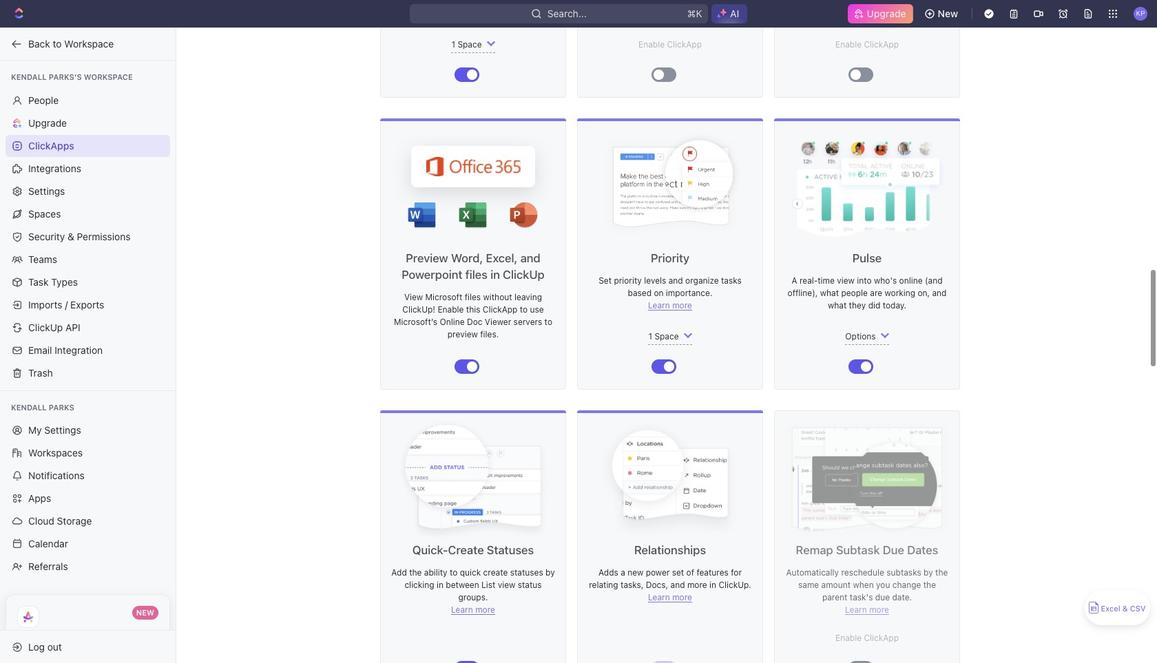 Task type: vqa. For each thing, say whether or not it's contained in the screenshot.
topmost Task 2
no



Task type: locate. For each thing, give the bounding box(es) containing it.
back to workspace button
[[6, 33, 163, 55]]

learn
[[649, 300, 670, 311], [649, 593, 670, 603], [451, 605, 473, 615], [846, 605, 868, 615]]

by inside the automatically reschedule subtasks by the same amount when you change the parent task's due date. learn more
[[924, 568, 934, 578]]

1 vertical spatial view
[[498, 580, 516, 591]]

⌘k
[[688, 8, 703, 19]]

1 kendall from the top
[[11, 72, 47, 81]]

integration
[[55, 344, 103, 356]]

by down dates
[[924, 568, 934, 578]]

people
[[28, 94, 59, 106]]

new
[[628, 568, 644, 578]]

for
[[731, 568, 742, 578]]

1 horizontal spatial to
[[450, 568, 458, 578]]

1 vertical spatial 1 space
[[649, 332, 679, 342]]

quick-
[[413, 544, 448, 558]]

0 vertical spatial clickup
[[503, 268, 545, 282]]

and up importance.
[[669, 276, 683, 286]]

and inside preview word, excel, and powerpoint files in clickup
[[521, 252, 541, 265]]

learn inside add the ability to quick create statuses by clicking in between list view status groups. learn more
[[451, 605, 473, 615]]

learn down on
[[649, 300, 670, 311]]

change
[[893, 580, 922, 591]]

0 vertical spatial workspace
[[64, 38, 114, 49]]

upgrade up clickapps
[[28, 117, 67, 129]]

view down create
[[498, 580, 516, 591]]

parent
[[823, 593, 848, 603]]

learn for quick-create statuses
[[451, 605, 473, 615]]

& left csv
[[1123, 605, 1129, 614]]

workspace inside button
[[64, 38, 114, 49]]

1 vertical spatial kendall
[[11, 403, 47, 412]]

clickapps
[[28, 140, 74, 151]]

1 by from the left
[[546, 568, 555, 578]]

& right "security"
[[68, 231, 74, 242]]

reschedule
[[842, 568, 885, 578]]

1 horizontal spatial by
[[924, 568, 934, 578]]

workspace
[[64, 38, 114, 49], [84, 72, 133, 81]]

kendall parks's workspace
[[11, 72, 133, 81]]

and down set
[[671, 580, 685, 591]]

in inside add the ability to quick create statuses by clicking in between list view status groups. learn more
[[437, 580, 444, 591]]

levels
[[644, 276, 667, 286]]

and inside adds a new power set of features for relating tasks, docs, and more in clickup. learn more
[[671, 580, 685, 591]]

0 vertical spatial 1
[[452, 39, 456, 50]]

storage
[[57, 516, 92, 527]]

1 horizontal spatial clickup
[[503, 268, 545, 282]]

0 horizontal spatial by
[[546, 568, 555, 578]]

tasks
[[722, 276, 742, 286]]

1 vertical spatial settings
[[44, 425, 81, 436]]

0 horizontal spatial &
[[68, 231, 74, 242]]

learn for remap subtask due dates
[[846, 605, 868, 615]]

automatically reschedule subtasks by the same amount when you change the parent task's due date. learn more
[[787, 568, 949, 615]]

task's
[[850, 593, 874, 603]]

kendall for my settings
[[11, 403, 47, 412]]

0 horizontal spatial in
[[437, 580, 444, 591]]

more down groups.
[[476, 605, 495, 615]]

of
[[687, 568, 695, 578]]

notifications
[[28, 470, 85, 482]]

remap subtask due dates
[[796, 544, 939, 558]]

to
[[53, 38, 62, 49], [450, 568, 458, 578]]

0 vertical spatial new
[[938, 8, 959, 19]]

0 horizontal spatial 1 space
[[452, 39, 482, 50]]

view up people
[[838, 276, 855, 286]]

0 vertical spatial upgrade
[[867, 8, 907, 19]]

what down time
[[821, 288, 839, 298]]

and down (and
[[933, 288, 947, 298]]

view inside a real-time view into who's online (and offline), what people are working on, and what they did today.
[[838, 276, 855, 286]]

back
[[28, 38, 50, 49]]

integrations link
[[6, 157, 170, 180]]

enable clickapp
[[639, 39, 702, 50], [836, 39, 899, 50], [836, 633, 899, 644]]

the up clicking
[[409, 568, 422, 578]]

to right back
[[53, 38, 62, 49]]

clickup down excel, at the top of the page
[[503, 268, 545, 282]]

due
[[876, 593, 890, 603]]

kendall up my
[[11, 403, 47, 412]]

1 vertical spatial upgrade link
[[6, 112, 170, 134]]

in down features
[[710, 580, 717, 591]]

more inside set priority levels and organize tasks based on importance. learn more
[[673, 300, 693, 311]]

0 horizontal spatial to
[[53, 38, 62, 49]]

more for quick-create statuses
[[476, 605, 495, 615]]

0 horizontal spatial upgrade link
[[6, 112, 170, 134]]

preview
[[406, 252, 448, 265]]

1 vertical spatial workspace
[[84, 72, 133, 81]]

1 vertical spatial &
[[1123, 605, 1129, 614]]

and inside set priority levels and organize tasks based on importance. learn more
[[669, 276, 683, 286]]

more inside add the ability to quick create statuses by clicking in between list view status groups. learn more
[[476, 605, 495, 615]]

2 horizontal spatial in
[[710, 580, 717, 591]]

task types link
[[6, 271, 170, 293]]

automatically
[[787, 568, 839, 578]]

my settings link
[[6, 420, 170, 442]]

0 vertical spatial &
[[68, 231, 74, 242]]

learn down task's
[[846, 605, 868, 615]]

1 horizontal spatial new
[[938, 8, 959, 19]]

0 horizontal spatial new
[[136, 609, 154, 618]]

and inside a real-time view into who's online (and offline), what people are working on, and what they did today.
[[933, 288, 947, 298]]

more inside the automatically reschedule subtasks by the same amount when you change the parent task's due date. learn more
[[870, 605, 890, 615]]

security
[[28, 231, 65, 242]]

are
[[871, 288, 883, 298]]

cloud storage
[[28, 516, 92, 527]]

the right change
[[924, 580, 937, 591]]

0 horizontal spatial view
[[498, 580, 516, 591]]

files
[[466, 268, 488, 282]]

upgrade link
[[848, 4, 914, 23], [6, 112, 170, 134]]

cloud storage link
[[6, 511, 170, 533]]

1
[[452, 39, 456, 50], [649, 332, 653, 342]]

learn for relationships
[[649, 593, 670, 603]]

1 horizontal spatial upgrade
[[867, 8, 907, 19]]

adds a new power set of features for relating tasks, docs, and more in clickup. learn more
[[589, 568, 752, 603]]

clickapp
[[667, 39, 702, 50], [865, 39, 899, 50], [865, 633, 899, 644]]

2 kendall from the top
[[11, 403, 47, 412]]

more down set
[[673, 593, 693, 603]]

clickup
[[503, 268, 545, 282], [28, 322, 63, 333]]

statuses
[[487, 544, 534, 558]]

learn inside adds a new power set of features for relating tasks, docs, and more in clickup. learn more
[[649, 593, 670, 603]]

time
[[818, 276, 835, 286]]

excel & csv link
[[1085, 591, 1151, 626]]

log out button
[[6, 636, 164, 659]]

add the ability to quick create statuses by clicking in between list view status groups. learn more
[[392, 568, 555, 615]]

0 vertical spatial view
[[838, 276, 855, 286]]

1 vertical spatial space
[[655, 332, 679, 342]]

0 vertical spatial space
[[458, 39, 482, 50]]

settings down parks
[[44, 425, 81, 436]]

enable
[[639, 39, 665, 50], [836, 39, 862, 50], [836, 633, 862, 644]]

more down importance.
[[673, 300, 693, 311]]

0 vertical spatial to
[[53, 38, 62, 49]]

due
[[883, 544, 905, 558]]

workspace for back to workspace
[[64, 38, 114, 49]]

more down the due
[[870, 605, 890, 615]]

in inside adds a new power set of features for relating tasks, docs, and more in clickup. learn more
[[710, 580, 717, 591]]

new inside 'button'
[[938, 8, 959, 19]]

0 vertical spatial kendall
[[11, 72, 47, 81]]

same
[[799, 580, 820, 591]]

ai
[[731, 8, 740, 19]]

task
[[28, 276, 49, 288]]

clickup down imports
[[28, 322, 63, 333]]

upgrade link down people link
[[6, 112, 170, 134]]

learn down 'docs,'
[[649, 593, 670, 603]]

learn inside the automatically reschedule subtasks by the same amount when you change the parent task's due date. learn more
[[846, 605, 868, 615]]

types
[[51, 276, 78, 288]]

and right excel, at the top of the page
[[521, 252, 541, 265]]

1 space
[[452, 39, 482, 50], [649, 332, 679, 342]]

upgrade left "new" 'button'
[[867, 8, 907, 19]]

1 vertical spatial to
[[450, 568, 458, 578]]

ai button
[[712, 4, 747, 23]]

today.
[[883, 300, 907, 311]]

notifications link
[[6, 465, 170, 487]]

trash
[[28, 367, 53, 379]]

0 horizontal spatial space
[[458, 39, 482, 50]]

in down ability
[[437, 580, 444, 591]]

my settings
[[28, 425, 81, 436]]

1 horizontal spatial upgrade link
[[848, 4, 914, 23]]

settings up the 'spaces'
[[28, 185, 65, 197]]

real-
[[800, 276, 818, 286]]

learn more link
[[649, 300, 693, 311], [649, 593, 693, 603], [451, 605, 495, 615], [846, 605, 890, 615]]

spaces
[[28, 208, 61, 220]]

groups.
[[459, 593, 488, 603]]

people link
[[6, 89, 170, 111]]

workspace up kendall parks's workspace
[[64, 38, 114, 49]]

set
[[672, 568, 685, 578]]

quick-create statuses
[[413, 544, 534, 558]]

a real-time view into who's online (and offline), what people are working on, and what they did today.
[[788, 276, 947, 311]]

1 horizontal spatial &
[[1123, 605, 1129, 614]]

1 horizontal spatial 1
[[649, 332, 653, 342]]

you
[[877, 580, 891, 591]]

workspace up people link
[[84, 72, 133, 81]]

to up between
[[450, 568, 458, 578]]

when
[[854, 580, 874, 591]]

importance.
[[666, 288, 713, 298]]

in down excel, at the top of the page
[[491, 268, 500, 282]]

1 horizontal spatial 1 space
[[649, 332, 679, 342]]

learn more link down task's
[[846, 605, 890, 615]]

kendall up "people" at the top
[[11, 72, 47, 81]]

more for remap subtask due dates
[[870, 605, 890, 615]]

learn more link down groups.
[[451, 605, 495, 615]]

the down dates
[[936, 568, 949, 578]]

what left they on the top of page
[[828, 300, 847, 311]]

by right statuses
[[546, 568, 555, 578]]

1 horizontal spatial view
[[838, 276, 855, 286]]

upgrade link left "new" 'button'
[[848, 4, 914, 23]]

back to workspace
[[28, 38, 114, 49]]

spaces link
[[6, 203, 170, 225]]

excel,
[[486, 252, 518, 265]]

0 vertical spatial upgrade link
[[848, 4, 914, 23]]

1 horizontal spatial in
[[491, 268, 500, 282]]

1 vertical spatial clickup
[[28, 322, 63, 333]]

cloud
[[28, 516, 54, 527]]

2 by from the left
[[924, 568, 934, 578]]

kendall parks
[[11, 403, 74, 412]]

view
[[838, 276, 855, 286], [498, 580, 516, 591]]

learn more link for priority
[[649, 300, 693, 311]]

kp button
[[1130, 3, 1152, 25]]

1 vertical spatial 1
[[649, 332, 653, 342]]

did
[[869, 300, 881, 311]]

0 horizontal spatial upgrade
[[28, 117, 67, 129]]

in
[[491, 268, 500, 282], [437, 580, 444, 591], [710, 580, 717, 591]]

who's
[[875, 276, 897, 286]]

learn more link down 'docs,'
[[649, 593, 693, 603]]

clickup inside preview word, excel, and powerpoint files in clickup
[[503, 268, 545, 282]]

kendall
[[11, 72, 47, 81], [11, 403, 47, 412]]

learn more link down on
[[649, 300, 693, 311]]

learn down groups.
[[451, 605, 473, 615]]



Task type: describe. For each thing, give the bounding box(es) containing it.
out
[[47, 641, 62, 653]]

security & permissions
[[28, 231, 131, 242]]

status
[[518, 580, 542, 591]]

/
[[65, 299, 68, 310]]

1 vertical spatial what
[[828, 300, 847, 311]]

learn more link for quick-create statuses
[[451, 605, 495, 615]]

exports
[[70, 299, 104, 310]]

remap
[[796, 544, 834, 558]]

imports / exports link
[[6, 294, 170, 316]]

0 horizontal spatial 1
[[452, 39, 456, 50]]

imports
[[28, 299, 62, 310]]

excel
[[1102, 605, 1121, 614]]

features
[[697, 568, 729, 578]]

apps
[[28, 493, 51, 504]]

workspaces link
[[6, 442, 170, 465]]

to inside button
[[53, 38, 62, 49]]

task types
[[28, 276, 78, 288]]

clickup.
[[719, 580, 752, 591]]

more for relationships
[[673, 593, 693, 603]]

calendar
[[28, 538, 68, 550]]

learn more link for relationships
[[649, 593, 693, 603]]

a
[[621, 568, 626, 578]]

dates
[[908, 544, 939, 558]]

parks
[[49, 403, 74, 412]]

view inside add the ability to quick create statuses by clicking in between list view status groups. learn more
[[498, 580, 516, 591]]

clickup api link
[[6, 317, 170, 339]]

adds
[[599, 568, 619, 578]]

organize
[[686, 276, 719, 286]]

on,
[[918, 288, 930, 298]]

amount
[[822, 580, 851, 591]]

subtask
[[837, 544, 880, 558]]

kp
[[1137, 9, 1146, 17]]

log
[[28, 641, 45, 653]]

statuses
[[510, 568, 544, 578]]

1 horizontal spatial space
[[655, 332, 679, 342]]

in inside preview word, excel, and powerpoint files in clickup
[[491, 268, 500, 282]]

csv
[[1131, 605, 1147, 614]]

permissions
[[77, 231, 131, 242]]

kendall for people
[[11, 72, 47, 81]]

people
[[842, 288, 868, 298]]

they
[[850, 300, 867, 311]]

set priority levels and organize tasks based on importance. learn more
[[599, 276, 742, 311]]

api
[[66, 322, 80, 333]]

quick
[[460, 568, 481, 578]]

0 vertical spatial settings
[[28, 185, 65, 197]]

ability
[[424, 568, 448, 578]]

to inside add the ability to quick create statuses by clicking in between list view status groups. learn more
[[450, 568, 458, 578]]

(and
[[926, 276, 943, 286]]

0 horizontal spatial clickup
[[28, 322, 63, 333]]

options
[[846, 332, 876, 342]]

teams link
[[6, 248, 170, 271]]

clicking
[[405, 580, 435, 591]]

0 vertical spatial 1 space
[[452, 39, 482, 50]]

relating
[[589, 580, 619, 591]]

between
[[446, 580, 479, 591]]

learn more link for remap subtask due dates
[[846, 605, 890, 615]]

apps link
[[6, 488, 170, 510]]

referrals
[[28, 561, 68, 573]]

referrals link
[[6, 556, 170, 578]]

teams
[[28, 253, 57, 265]]

new button
[[919, 3, 967, 25]]

& for permissions
[[68, 231, 74, 242]]

by inside add the ability to quick create statuses by clicking in between list view status groups. learn more
[[546, 568, 555, 578]]

& for csv
[[1123, 605, 1129, 614]]

priority
[[614, 276, 642, 286]]

excel & csv
[[1102, 605, 1147, 614]]

workspace for kendall parks's workspace
[[84, 72, 133, 81]]

docs,
[[646, 580, 669, 591]]

learn inside set priority levels and organize tasks based on importance. learn more
[[649, 300, 670, 311]]

powerpoint
[[402, 268, 463, 282]]

a
[[792, 276, 798, 286]]

clickup api
[[28, 322, 80, 333]]

search...
[[548, 8, 587, 19]]

0 vertical spatial what
[[821, 288, 839, 298]]

pulse
[[853, 252, 882, 265]]

relationships
[[635, 544, 707, 558]]

date.
[[893, 593, 913, 603]]

1 vertical spatial new
[[136, 609, 154, 618]]

more down of
[[688, 580, 708, 591]]

imports / exports
[[28, 299, 104, 310]]

the inside add the ability to quick create statuses by clicking in between list view status groups. learn more
[[409, 568, 422, 578]]

preview word, excel, and powerpoint files in clickup
[[402, 252, 545, 282]]

1 vertical spatial upgrade
[[28, 117, 67, 129]]

workspaces
[[28, 447, 83, 459]]

add
[[392, 568, 407, 578]]



